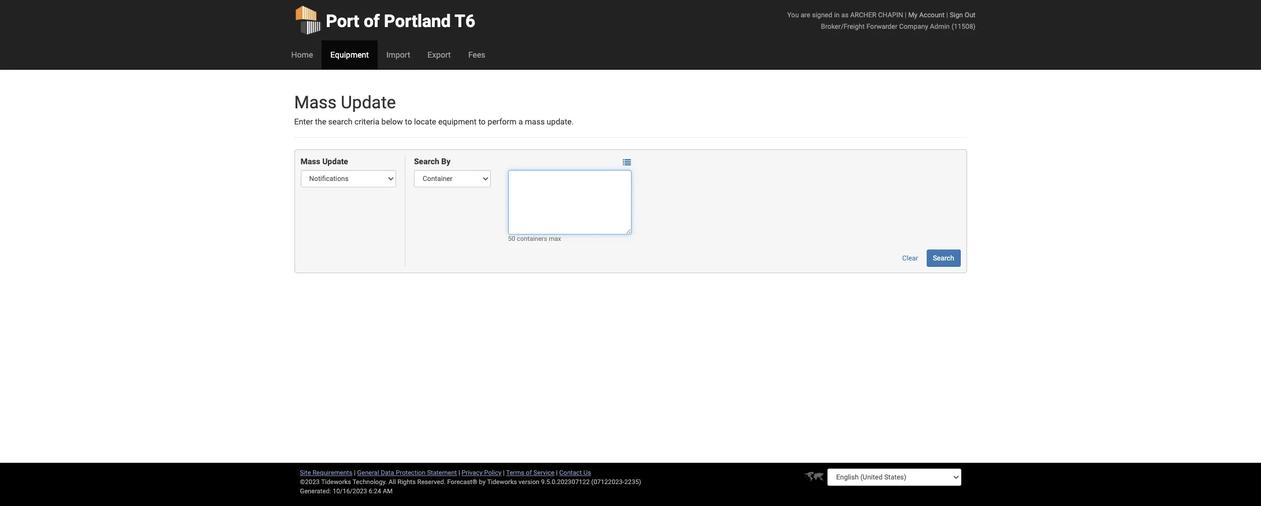 Task type: describe. For each thing, give the bounding box(es) containing it.
mass update
[[301, 157, 348, 167]]

forwarder
[[867, 23, 898, 31]]

policy
[[484, 470, 501, 478]]

archer
[[850, 11, 876, 19]]

broker/freight
[[821, 23, 865, 31]]

update for mass update enter the search criteria below to locate equipment to perform a mass update.
[[341, 92, 396, 113]]

below
[[381, 117, 403, 126]]

enter
[[294, 117, 313, 126]]

| left general
[[354, 470, 356, 478]]

export
[[428, 50, 451, 59]]

privacy
[[462, 470, 483, 478]]

| left my
[[905, 11, 907, 19]]

export button
[[419, 40, 460, 69]]

t6
[[455, 11, 475, 31]]

protection
[[396, 470, 426, 478]]

fees
[[468, 50, 485, 59]]

a
[[519, 117, 523, 126]]

as
[[841, 11, 849, 19]]

mass update enter the search criteria below to locate equipment to perform a mass update.
[[294, 92, 574, 126]]

version
[[519, 479, 539, 487]]

requirements
[[313, 470, 352, 478]]

tideworks
[[487, 479, 517, 487]]

show list image
[[623, 159, 631, 167]]

technology.
[[353, 479, 387, 487]]

port of portland t6
[[326, 11, 475, 31]]

rights
[[398, 479, 416, 487]]

search for search by
[[414, 157, 439, 167]]

(07122023-
[[591, 479, 624, 487]]

general
[[357, 470, 379, 478]]

0 vertical spatial of
[[364, 11, 380, 31]]

forecast®
[[447, 479, 477, 487]]

| left 'sign'
[[946, 11, 948, 19]]

2235)
[[624, 479, 641, 487]]

update.
[[547, 117, 574, 126]]

home button
[[283, 40, 322, 69]]

containers
[[517, 236, 547, 243]]

fees button
[[460, 40, 494, 69]]

privacy policy link
[[462, 470, 501, 478]]

port
[[326, 11, 359, 31]]

contact
[[559, 470, 582, 478]]

the
[[315, 117, 326, 126]]

clear button
[[896, 250, 925, 268]]

general data protection statement link
[[357, 470, 457, 478]]

50 containers max
[[508, 236, 561, 243]]

search
[[328, 117, 353, 126]]

mass for mass update
[[301, 157, 320, 167]]

account
[[919, 11, 945, 19]]

sign
[[950, 11, 963, 19]]

admin
[[930, 23, 950, 31]]

equipment
[[330, 50, 369, 59]]

of inside the site requirements | general data protection statement | privacy policy | terms of service | contact us ©2023 tideworks technology. all rights reserved. forecast® by tideworks version 9.5.0.202307122 (07122023-2235) generated: 10/16/2023 6:24 am
[[526, 470, 532, 478]]

home
[[291, 50, 313, 59]]

| up 9.5.0.202307122
[[556, 470, 558, 478]]

are
[[801, 11, 810, 19]]



Task type: locate. For each thing, give the bounding box(es) containing it.
of
[[364, 11, 380, 31], [526, 470, 532, 478]]

perform
[[488, 117, 517, 126]]

10/16/2023
[[333, 489, 367, 496]]

all
[[389, 479, 396, 487]]

locate
[[414, 117, 436, 126]]

generated:
[[300, 489, 331, 496]]

max
[[549, 236, 561, 243]]

mass inside mass update enter the search criteria below to locate equipment to perform a mass update.
[[294, 92, 337, 113]]

import button
[[378, 40, 419, 69]]

0 vertical spatial update
[[341, 92, 396, 113]]

you
[[787, 11, 799, 19]]

signed
[[812, 11, 832, 19]]

1 horizontal spatial to
[[479, 117, 486, 126]]

update for mass update
[[322, 157, 348, 167]]

update
[[341, 92, 396, 113], [322, 157, 348, 167]]

search for search
[[933, 255, 954, 263]]

search by
[[414, 157, 451, 167]]

search left by
[[414, 157, 439, 167]]

terms
[[506, 470, 524, 478]]

import
[[386, 50, 410, 59]]

by
[[441, 157, 451, 167]]

data
[[381, 470, 394, 478]]

us
[[583, 470, 591, 478]]

contact us link
[[559, 470, 591, 478]]

2 to from the left
[[479, 117, 486, 126]]

company
[[899, 23, 928, 31]]

you are signed in as archer chapin | my account | sign out broker/freight forwarder company admin (11508)
[[787, 11, 976, 31]]

mass
[[525, 117, 545, 126]]

service
[[533, 470, 554, 478]]

update up the criteria
[[341, 92, 396, 113]]

my account link
[[908, 11, 945, 19]]

sign out link
[[950, 11, 976, 19]]

equipment button
[[322, 40, 378, 69]]

update down search
[[322, 157, 348, 167]]

am
[[383, 489, 393, 496]]

1 vertical spatial search
[[933, 255, 954, 263]]

search
[[414, 157, 439, 167], [933, 255, 954, 263]]

of right port
[[364, 11, 380, 31]]

of up version
[[526, 470, 532, 478]]

1 horizontal spatial of
[[526, 470, 532, 478]]

6:24
[[369, 489, 381, 496]]

1 horizontal spatial search
[[933, 255, 954, 263]]

by
[[479, 479, 486, 487]]

0 vertical spatial search
[[414, 157, 439, 167]]

mass down enter
[[301, 157, 320, 167]]

mass for mass update enter the search criteria below to locate equipment to perform a mass update.
[[294, 92, 337, 113]]

clear
[[902, 255, 918, 263]]

portland
[[384, 11, 451, 31]]

site
[[300, 470, 311, 478]]

50
[[508, 236, 515, 243]]

in
[[834, 11, 840, 19]]

to right below
[[405, 117, 412, 126]]

my
[[908, 11, 918, 19]]

None text field
[[508, 171, 632, 235]]

| up tideworks
[[503, 470, 505, 478]]

mass up the
[[294, 92, 337, 113]]

out
[[965, 11, 976, 19]]

search right clear at the right bottom
[[933, 255, 954, 263]]

| up forecast®
[[459, 470, 460, 478]]

reserved.
[[417, 479, 446, 487]]

to left "perform"
[[479, 117, 486, 126]]

0 vertical spatial mass
[[294, 92, 337, 113]]

port of portland t6 link
[[294, 0, 475, 40]]

site requirements | general data protection statement | privacy policy | terms of service | contact us ©2023 tideworks technology. all rights reserved. forecast® by tideworks version 9.5.0.202307122 (07122023-2235) generated: 10/16/2023 6:24 am
[[300, 470, 641, 496]]

0 horizontal spatial of
[[364, 11, 380, 31]]

site requirements link
[[300, 470, 352, 478]]

chapin
[[878, 11, 903, 19]]

mass
[[294, 92, 337, 113], [301, 157, 320, 167]]

©2023 tideworks
[[300, 479, 351, 487]]

0 horizontal spatial to
[[405, 117, 412, 126]]

1 vertical spatial of
[[526, 470, 532, 478]]

1 vertical spatial mass
[[301, 157, 320, 167]]

|
[[905, 11, 907, 19], [946, 11, 948, 19], [354, 470, 356, 478], [459, 470, 460, 478], [503, 470, 505, 478], [556, 470, 558, 478]]

9.5.0.202307122
[[541, 479, 590, 487]]

0 horizontal spatial search
[[414, 157, 439, 167]]

terms of service link
[[506, 470, 554, 478]]

1 vertical spatial update
[[322, 157, 348, 167]]

search button
[[927, 250, 961, 268]]

criteria
[[354, 117, 379, 126]]

equipment
[[438, 117, 477, 126]]

search inside button
[[933, 255, 954, 263]]

to
[[405, 117, 412, 126], [479, 117, 486, 126]]

update inside mass update enter the search criteria below to locate equipment to perform a mass update.
[[341, 92, 396, 113]]

(11508)
[[952, 23, 976, 31]]

statement
[[427, 470, 457, 478]]

1 to from the left
[[405, 117, 412, 126]]



Task type: vqa. For each thing, say whether or not it's contained in the screenshot.
Site Requirements link
yes



